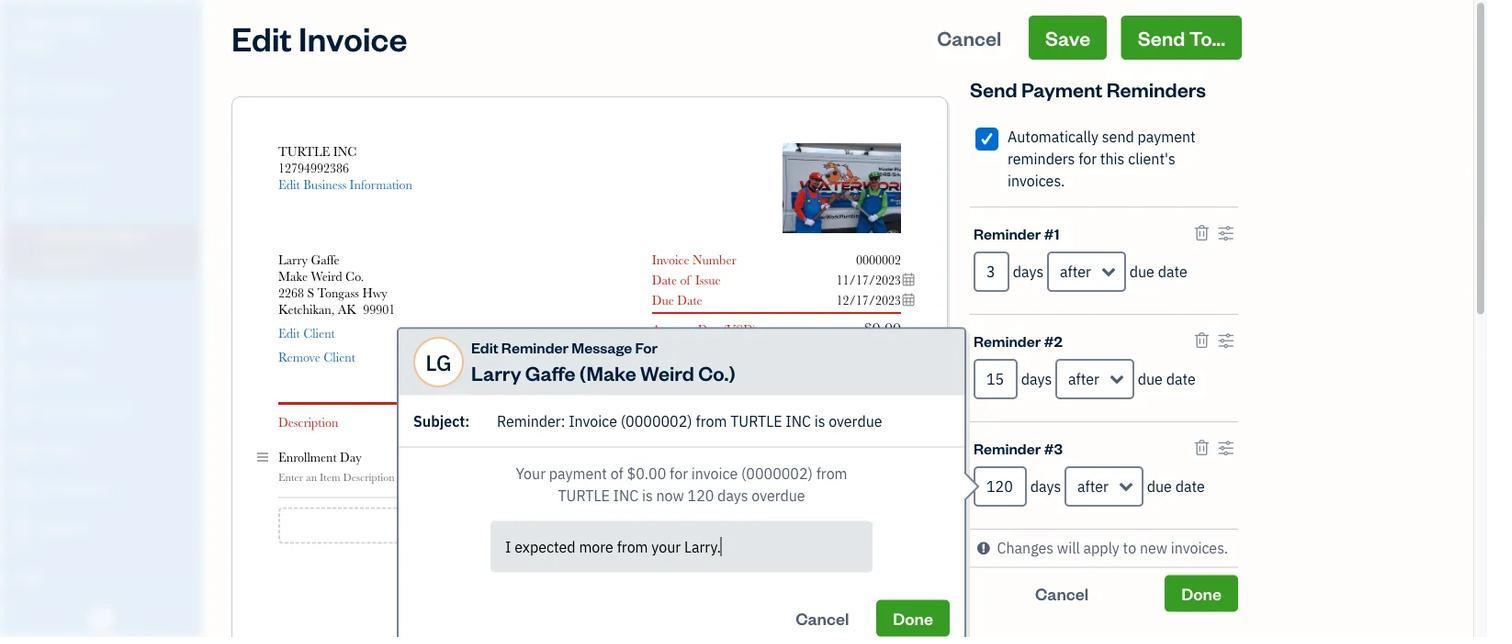 Task type: vqa. For each thing, say whether or not it's contained in the screenshot.
Active
no



Task type: describe. For each thing, give the bounding box(es) containing it.
co. inside edit reminder message for larry gaffe ( make weird co. )
[[698, 360, 729, 386]]

owner
[[15, 36, 51, 51]]

is inside your payment of $0.00 for invoice (0000002) from turtle inc is now 120 days overdue
[[642, 486, 653, 505]]

apps
[[14, 569, 41, 584]]

# for 2
[[1044, 331, 1054, 350]]

automatically
[[1008, 127, 1099, 147]]

tongass
[[317, 286, 359, 300]]

business
[[303, 177, 346, 192]]

this
[[1100, 149, 1125, 169]]

save button
[[1029, 16, 1107, 60]]

weird inside edit reminder message for larry gaffe ( make weird co. )
[[640, 360, 694, 386]]

Enter an Invoice # text field
[[855, 253, 901, 267]]

2268
[[278, 286, 304, 300]]

done for leftmost done button
[[893, 608, 933, 629]]

0 vertical spatial )
[[753, 322, 756, 337]]

invoice for edit
[[299, 16, 407, 59]]

subject
[[413, 412, 465, 431]]

days inside your payment of $0.00 for invoice (0000002) from turtle inc is now 120 days overdue
[[718, 486, 748, 505]]

0 horizontal spatial done button
[[877, 600, 950, 637]]

0 vertical spatial from
[[696, 412, 727, 431]]

apply
[[1084, 539, 1120, 558]]

description
[[278, 415, 338, 430]]

Enter a Personal Message text field
[[491, 521, 873, 573]]

issue
[[695, 273, 721, 288]]

1 vertical spatial cancel
[[1035, 583, 1089, 605]]

subject :
[[413, 412, 470, 431]]

1 horizontal spatial overdue
[[829, 412, 882, 431]]

Payment reminder offset in days text field
[[974, 359, 1018, 400]]

rate
[[693, 415, 718, 430]]

0.00
[[879, 614, 901, 629]]

Item Quantity text field
[[783, 450, 809, 465]]

edit invoice
[[232, 16, 407, 59]]

total
[[874, 415, 901, 430]]

done for the right done button
[[1182, 583, 1222, 605]]

reminder # 3
[[974, 438, 1063, 458]]

3
[[1054, 438, 1063, 458]]

hwy
[[362, 286, 387, 300]]

99901
[[363, 302, 395, 317]]

1 vertical spatial due
[[698, 322, 720, 337]]

date for 2
[[1166, 370, 1196, 389]]

payment reminder timing (before or after due date) field for reminder # 2
[[1056, 359, 1135, 400]]

now
[[656, 486, 684, 505]]

edit inside turtle inc 12794992386 edit business information
[[278, 177, 300, 192]]

expense image
[[12, 326, 34, 345]]

Issue date in MM/DD/YYYY format text field
[[782, 273, 916, 288]]

days for 2
[[1021, 370, 1052, 389]]

payment
[[1022, 76, 1103, 102]]

of inside your payment of $0.00 for invoice (0000002) from turtle inc is now 120 days overdue
[[611, 464, 624, 483]]

your
[[516, 464, 546, 483]]

apps link
[[5, 561, 197, 593]]

estimate image
[[12, 159, 34, 177]]

remove client button
[[278, 349, 355, 366]]

(0000002) inside your payment of $0.00 for invoice (0000002) from turtle inc is now 120 days overdue
[[741, 464, 813, 483]]

chart image
[[12, 480, 34, 499]]

ketchikan,
[[278, 302, 335, 317]]

turtle inside your payment of $0.00 for invoice (0000002) from turtle inc is now 120 days overdue
[[558, 486, 610, 505]]

line
[[848, 415, 871, 430]]

12/17/2023
[[836, 293, 901, 308]]

amount due ( usd )
[[652, 322, 756, 337]]

turtle inside turtle inc owner
[[15, 17, 67, 34]]

turtle inside turtle inc 12794992386 edit business information
[[278, 144, 330, 159]]

freshbooks image
[[86, 608, 116, 630]]

for for reminders
[[1079, 149, 1097, 169]]

send for send payment reminders
[[970, 76, 1018, 102]]

client's
[[1128, 149, 1176, 169]]

1
[[1054, 223, 1060, 243]]

Payment reminder timing (before or after due date) field
[[1065, 467, 1144, 507]]

send
[[1102, 127, 1134, 147]]

s
[[307, 286, 314, 300]]

changes
[[997, 539, 1054, 558]]

make inside larry gaffe make weird co. 2268 s tongass hwy ketchikan, ak  99901 edit client remove client
[[278, 269, 308, 284]]

days for 1
[[1013, 262, 1044, 282]]

120
[[688, 486, 714, 505]]

larry inside larry gaffe make weird co. 2268 s tongass hwy ketchikan, ak  99901 edit client remove client
[[278, 253, 308, 267]]

payment reminder offset in days text field for reminder # 1
[[974, 252, 1010, 292]]

reminders
[[1008, 149, 1075, 169]]

send to...
[[1138, 24, 1226, 51]]

0 vertical spatial is
[[815, 412, 825, 431]]

invoice
[[692, 464, 738, 483]]

delete
[[786, 181, 825, 198]]

remove reminder #1 image
[[1194, 222, 1210, 244]]

gaffe inside edit reminder message for larry gaffe ( make weird co. )
[[525, 360, 576, 386]]

reminder for reminder # 2
[[974, 331, 1041, 350]]

edit reminder #2 message image
[[1218, 330, 1235, 352]]

save
[[1046, 24, 1091, 51]]

your payment of $0.00 for invoice (0000002) from turtle inc is now 120 days overdue
[[516, 464, 848, 505]]

0 vertical spatial client
[[303, 326, 335, 341]]

reminder for reminder # 1
[[974, 223, 1041, 243]]

weird inside larry gaffe make weird co. 2268 s tongass hwy ketchikan, ak  99901 edit client remove client
[[311, 269, 342, 284]]

qty
[[789, 415, 809, 430]]

payment image
[[12, 288, 34, 306]]

automatically send payment reminders for this client's invoices.
[[1008, 127, 1196, 191]]

0 vertical spatial due
[[652, 293, 674, 308]]

:
[[465, 412, 470, 431]]

after for 1
[[1060, 262, 1091, 282]]

1 vertical spatial client
[[324, 350, 355, 365]]

reminder for reminder # 3
[[974, 438, 1041, 458]]

edit reminder #3 message image
[[1218, 437, 1235, 459]]

due date for 2
[[1138, 370, 1196, 389]]

reminder inside edit reminder message for larry gaffe ( make weird co. )
[[501, 338, 569, 357]]

date of issue
[[652, 273, 721, 288]]

message
[[572, 338, 632, 357]]

inc inside turtle inc owner
[[70, 17, 93, 34]]

date for 1
[[1158, 262, 1188, 282]]

send to... button
[[1121, 16, 1242, 60]]

make inside edit reminder message for larry gaffe ( make weird co. )
[[587, 360, 636, 386]]

invoice number
[[652, 253, 736, 267]]



Task type: locate. For each thing, give the bounding box(es) containing it.
date down "date of issue"
[[677, 293, 702, 308]]

due left "usd"
[[698, 322, 720, 337]]

payment inside your payment of $0.00 for invoice (0000002) from turtle inc is now 120 days overdue
[[549, 464, 607, 483]]

1 vertical spatial #
[[1044, 331, 1054, 350]]

0 horizontal spatial gaffe
[[311, 253, 340, 267]]

0 horizontal spatial done
[[893, 608, 933, 629]]

1 horizontal spatial done button
[[1165, 576, 1238, 612]]

12/17/2023 button
[[822, 292, 916, 309]]

days for 3
[[1031, 477, 1061, 497]]

0 vertical spatial larry
[[278, 253, 308, 267]]

1 horizontal spatial co.
[[698, 360, 729, 386]]

1 vertical spatial for
[[670, 464, 688, 483]]

gaffe up "tongass"
[[311, 253, 340, 267]]

0 vertical spatial cancel
[[937, 24, 1002, 51]]

amount
[[652, 322, 695, 337]]

edit
[[232, 16, 292, 59], [278, 177, 300, 192], [278, 326, 300, 341], [471, 338, 499, 357]]

0 horizontal spatial weird
[[311, 269, 342, 284]]

1 vertical spatial larry
[[471, 360, 521, 386]]

1 vertical spatial payment reminder timing (before or after due date) field
[[1056, 359, 1135, 400]]

2 vertical spatial cancel
[[796, 608, 849, 629]]

(0000002) down qty
[[741, 464, 813, 483]]

days down invoice
[[718, 486, 748, 505]]

client
[[303, 326, 335, 341], [324, 350, 355, 365]]

co. inside larry gaffe make weird co. 2268 s tongass hwy ketchikan, ak  99901 edit client remove client
[[345, 269, 364, 284]]

payment right your
[[549, 464, 607, 483]]

timer image
[[12, 403, 34, 422]]

1 vertical spatial due
[[1138, 370, 1163, 389]]

changes will apply to new invoices.
[[997, 539, 1228, 558]]

send for send to...
[[1138, 24, 1185, 51]]

cancel for save
[[937, 24, 1002, 51]]

1 vertical spatial (
[[580, 360, 587, 386]]

due date for 3
[[1147, 477, 1205, 497]]

0 horizontal spatial $0.00
[[627, 464, 666, 483]]

1 horizontal spatial cancel
[[937, 24, 1002, 51]]

after right payment reminder offset in days text box
[[1068, 370, 1100, 389]]

cancel button
[[921, 16, 1018, 60], [970, 576, 1154, 612], [779, 600, 866, 637]]

(0000002) left rate
[[621, 412, 692, 431]]

cancel for done
[[796, 608, 849, 629]]

1 vertical spatial weird
[[640, 360, 694, 386]]

2 vertical spatial due date
[[1147, 477, 1205, 497]]

0 horizontal spatial invoice
[[299, 16, 407, 59]]

1 vertical spatial done
[[893, 608, 933, 629]]

date up due date
[[652, 273, 677, 288]]

0 horizontal spatial of
[[611, 464, 624, 483]]

(
[[723, 322, 726, 337], [580, 360, 587, 386]]

invoices. right new
[[1171, 539, 1228, 558]]

turtle left "now"
[[558, 486, 610, 505]]

1 vertical spatial invoices.
[[1171, 539, 1228, 558]]

bars image
[[257, 449, 268, 466]]

0 vertical spatial #
[[1044, 223, 1054, 243]]

0 horizontal spatial cancel
[[796, 608, 849, 629]]

larry gaffe make weird co. 2268 s tongass hwy ketchikan, ak  99901 edit client remove client
[[278, 253, 395, 365]]

of down invoice number
[[680, 273, 691, 288]]

0 vertical spatial payment reminder offset in days text field
[[974, 252, 1010, 292]]

1 vertical spatial due date
[[1138, 370, 1196, 389]]

0 vertical spatial due
[[1130, 262, 1155, 282]]

0 horizontal spatial overdue
[[752, 486, 805, 505]]

project image
[[12, 365, 34, 383]]

1 horizontal spatial )
[[753, 322, 756, 337]]

1 horizontal spatial of
[[680, 273, 691, 288]]

send payment reminders
[[970, 76, 1206, 102]]

1 horizontal spatial gaffe
[[525, 360, 576, 386]]

edit inside larry gaffe make weird co. 2268 s tongass hwy ketchikan, ak  99901 edit client remove client
[[278, 326, 300, 341]]

edit business information button
[[278, 176, 412, 193]]

Payment reminder timing (before or after due date) field
[[1047, 252, 1126, 292], [1056, 359, 1135, 400]]

0 vertical spatial payment
[[1138, 127, 1196, 147]]

make up 2268
[[278, 269, 308, 284]]

$0.00 up "now"
[[627, 464, 666, 483]]

Enter an Item Name text field
[[278, 449, 626, 466]]

send up check image
[[970, 76, 1018, 102]]

reminder left 3
[[974, 438, 1041, 458]]

invoice image
[[12, 198, 34, 216]]

gaffe inside larry gaffe make weird co. 2268 s tongass hwy ketchikan, ak  99901 edit client remove client
[[311, 253, 340, 267]]

days down reminder # 1
[[1013, 262, 1044, 282]]

reminder: invoice (0000002) from turtle inc is overdue
[[497, 412, 882, 431]]

3 # from the top
[[1044, 438, 1054, 458]]

delete image
[[786, 181, 864, 198]]

after inside field
[[1078, 477, 1109, 497]]

) down "usd"
[[729, 360, 736, 386]]

for inside automatically send payment reminders for this client's invoices.
[[1079, 149, 1097, 169]]

new
[[1140, 539, 1168, 558]]

larry up 2268
[[278, 253, 308, 267]]

payment inside automatically send payment reminders for this client's invoices.
[[1138, 127, 1196, 147]]

larry inside edit reminder message for larry gaffe ( make weird co. )
[[471, 360, 521, 386]]

$0.00
[[864, 319, 901, 338], [627, 464, 666, 483]]

dashboard image
[[12, 82, 34, 100]]

2 # from the top
[[1044, 331, 1054, 350]]

date
[[1158, 262, 1188, 282], [1166, 370, 1196, 389], [1176, 477, 1205, 497]]

due
[[1130, 262, 1155, 282], [1138, 370, 1163, 389], [1147, 477, 1172, 497]]

inc inside your payment of $0.00 for invoice (0000002) from turtle inc is now 120 days overdue
[[613, 486, 639, 505]]

reminder # 2
[[974, 331, 1063, 350]]

2 vertical spatial after
[[1078, 477, 1109, 497]]

plus image
[[533, 517, 554, 535]]

1 horizontal spatial from
[[816, 464, 848, 483]]

0 vertical spatial overdue
[[829, 412, 882, 431]]

1 horizontal spatial (
[[723, 322, 726, 337]]

after
[[1060, 262, 1091, 282], [1068, 370, 1100, 389], [1078, 477, 1109, 497]]

1 vertical spatial send
[[970, 76, 1018, 102]]

co. up "tongass"
[[345, 269, 364, 284]]

for left this
[[1079, 149, 1097, 169]]

1 horizontal spatial is
[[815, 412, 825, 431]]

# for 3
[[1044, 438, 1054, 458]]

check image
[[979, 130, 996, 148]]

for
[[1079, 149, 1097, 169], [670, 464, 688, 483]]

2 vertical spatial due
[[1147, 477, 1172, 497]]

for inside your payment of $0.00 for invoice (0000002) from turtle inc is now 120 days overdue
[[670, 464, 688, 483]]

(0000002)
[[621, 412, 692, 431], [741, 464, 813, 483]]

edit reminder message for larry gaffe ( make weird co. )
[[471, 338, 736, 386]]

0 horizontal spatial is
[[642, 486, 653, 505]]

0 horizontal spatial from
[[696, 412, 727, 431]]

2 horizontal spatial cancel
[[1035, 583, 1089, 605]]

) inside edit reminder message for larry gaffe ( make weird co. )
[[729, 360, 736, 386]]

( right amount at left bottom
[[723, 322, 726, 337]]

payment reminder timing (before or after due date) field down 1
[[1047, 252, 1126, 292]]

done button
[[1165, 576, 1238, 612], [877, 600, 950, 637]]

remove reminder #2 image
[[1194, 330, 1210, 352]]

after up apply at the bottom of the page
[[1078, 477, 1109, 497]]

1 # from the top
[[1044, 223, 1054, 243]]

1 horizontal spatial $0.00
[[864, 319, 901, 338]]

0 horizontal spatial )
[[729, 360, 736, 386]]

larry right lg on the bottom left of the page
[[471, 360, 521, 386]]

0 vertical spatial (
[[723, 322, 726, 337]]

payment reminder offset in days text field down "reminder # 3"
[[974, 467, 1027, 507]]

2 horizontal spatial invoice
[[652, 253, 690, 267]]

2 vertical spatial invoice
[[569, 412, 617, 431]]

0 vertical spatial invoices.
[[1008, 171, 1065, 191]]

0 horizontal spatial invoices.
[[1008, 171, 1065, 191]]

report image
[[12, 519, 34, 537]]

cancel button for done
[[779, 600, 866, 637]]

( down message
[[580, 360, 587, 386]]

number
[[693, 253, 736, 267]]

( inside edit reminder message for larry gaffe ( make weird co. )
[[580, 360, 587, 386]]

0 horizontal spatial for
[[670, 464, 688, 483]]

reminder # 1
[[974, 223, 1060, 243]]

send
[[1138, 24, 1185, 51], [970, 76, 1018, 102]]

0 horizontal spatial co.
[[345, 269, 364, 284]]

of right your
[[611, 464, 624, 483]]

image
[[828, 181, 864, 198]]

of
[[680, 273, 691, 288], [611, 464, 624, 483]]

0 horizontal spatial make
[[278, 269, 308, 284]]

Enter an Item Description text field
[[278, 470, 626, 485]]

information
[[350, 177, 412, 192]]

due date
[[652, 293, 702, 308]]

1 horizontal spatial larry
[[471, 360, 521, 386]]

due for 1
[[1130, 262, 1155, 282]]

12794992386
[[278, 161, 349, 175]]

0 vertical spatial of
[[680, 273, 691, 288]]

reminder:
[[497, 412, 565, 431]]

$0.00 inside your payment of $0.00 for invoice (0000002) from turtle inc is now 120 days overdue
[[627, 464, 666, 483]]

larry
[[278, 253, 308, 267], [471, 360, 521, 386]]

turtle up owner
[[15, 17, 67, 34]]

0 vertical spatial after
[[1060, 262, 1091, 282]]

usd
[[726, 322, 753, 337]]

turtle inc 12794992386 edit business information
[[278, 144, 412, 192]]

0 vertical spatial weird
[[311, 269, 342, 284]]

date for 3
[[1176, 477, 1205, 497]]

1 vertical spatial $0.00
[[627, 464, 666, 483]]

payment up the client's
[[1138, 127, 1196, 147]]

$0.00 down 12/17/2023
[[864, 319, 901, 338]]

remove reminder #3 image
[[1194, 437, 1210, 459]]

after up 2
[[1060, 262, 1091, 282]]

0 vertical spatial date
[[652, 273, 677, 288]]

0 vertical spatial make
[[278, 269, 308, 284]]

0 horizontal spatial larry
[[278, 253, 308, 267]]

turtle inc owner
[[15, 17, 93, 51]]

0 vertical spatial send
[[1138, 24, 1185, 51]]

due date for 1
[[1130, 262, 1188, 282]]

1 vertical spatial date
[[1166, 370, 1196, 389]]

2 vertical spatial date
[[1176, 477, 1205, 497]]

) right amount at left bottom
[[753, 322, 756, 337]]

2
[[1054, 331, 1063, 350]]

edit reminder #1 message image
[[1218, 222, 1235, 244]]

payment
[[1138, 127, 1196, 147], [549, 464, 607, 483]]

edit client button
[[278, 325, 335, 342]]

done
[[1182, 583, 1222, 605], [893, 608, 933, 629]]

reminder left message
[[501, 338, 569, 357]]

0 horizontal spatial (
[[580, 360, 587, 386]]

1 payment reminder offset in days text field from the top
[[974, 252, 1010, 292]]

weird down for
[[640, 360, 694, 386]]

from up invoice
[[696, 412, 727, 431]]

2 vertical spatial #
[[1044, 438, 1054, 458]]

send left to...
[[1138, 24, 1185, 51]]

inc inside turtle inc 12794992386 edit business information
[[333, 144, 357, 159]]

for up "now"
[[670, 464, 688, 483]]

invoice for reminder:
[[569, 412, 617, 431]]

1 vertical spatial overdue
[[752, 486, 805, 505]]

0 horizontal spatial due
[[652, 293, 674, 308]]

1 horizontal spatial due
[[698, 322, 720, 337]]

invoice
[[299, 16, 407, 59], [652, 253, 690, 267], [569, 412, 617, 431]]

inc
[[70, 17, 93, 34], [333, 144, 357, 159], [786, 412, 811, 431], [613, 486, 639, 505]]

is
[[815, 412, 825, 431], [642, 486, 653, 505]]

#
[[1044, 223, 1054, 243], [1044, 331, 1054, 350], [1044, 438, 1054, 458]]

1 vertical spatial invoice
[[652, 253, 690, 267]]

edit inside edit reminder message for larry gaffe ( make weird co. )
[[471, 338, 499, 357]]

days right payment reminder offset in days text box
[[1021, 370, 1052, 389]]

reminder up payment reminder offset in days text box
[[974, 331, 1041, 350]]

remove
[[278, 350, 320, 365]]

line total
[[848, 415, 901, 430]]

0 vertical spatial (0000002)
[[621, 412, 692, 431]]

due date
[[1130, 262, 1188, 282], [1138, 370, 1196, 389], [1147, 477, 1205, 497]]

due
[[652, 293, 674, 308], [698, 322, 720, 337]]

1 vertical spatial make
[[587, 360, 636, 386]]

main element
[[0, 0, 262, 638]]

0 vertical spatial co.
[[345, 269, 364, 284]]

2 payment reminder offset in days text field from the top
[[974, 467, 1027, 507]]

payment reminder timing (before or after due date) field for reminder # 1
[[1047, 252, 1126, 292]]

to
[[1123, 539, 1137, 558]]

to...
[[1189, 24, 1226, 51]]

reminder
[[974, 223, 1041, 243], [974, 331, 1041, 350], [501, 338, 569, 357], [974, 438, 1041, 458]]

1 vertical spatial (0000002)
[[741, 464, 813, 483]]

0 vertical spatial $0.00
[[864, 319, 901, 338]]

Payment reminder offset in days text field
[[974, 252, 1010, 292], [974, 467, 1027, 507]]

overdue
[[829, 412, 882, 431], [752, 486, 805, 505]]

reminder left 1
[[974, 223, 1041, 243]]

1 vertical spatial is
[[642, 486, 653, 505]]

days
[[1013, 262, 1044, 282], [1021, 370, 1052, 389], [1031, 477, 1061, 497], [718, 486, 748, 505]]

0 vertical spatial done
[[1182, 583, 1222, 605]]

1 horizontal spatial for
[[1079, 149, 1097, 169]]

0 vertical spatial for
[[1079, 149, 1097, 169]]

0 vertical spatial due date
[[1130, 262, 1188, 282]]

1 vertical spatial gaffe
[[525, 360, 576, 386]]

invoices.
[[1008, 171, 1065, 191], [1171, 539, 1228, 558]]

make
[[278, 269, 308, 284], [587, 360, 636, 386]]

invoices. down reminders at the top
[[1008, 171, 1065, 191]]

due for 2
[[1138, 370, 1163, 389]]

0 horizontal spatial (0000002)
[[621, 412, 692, 431]]

1 vertical spatial of
[[611, 464, 624, 483]]

after for 3
[[1078, 477, 1109, 497]]

1 vertical spatial )
[[729, 360, 736, 386]]

make down message
[[587, 360, 636, 386]]

exclamationcircle image
[[977, 537, 990, 560]]

1 vertical spatial co.
[[698, 360, 729, 386]]

is left "now"
[[642, 486, 653, 505]]

due down "date of issue"
[[652, 293, 674, 308]]

reminders
[[1107, 76, 1206, 102]]

co. down the amount due ( usd )
[[698, 360, 729, 386]]

weird
[[311, 269, 342, 284], [640, 360, 694, 386]]

payment reminder offset in days text field down reminder # 1
[[974, 252, 1010, 292]]

overdue down item quantity text field
[[752, 486, 805, 505]]

money image
[[12, 442, 34, 460]]

0 vertical spatial invoice
[[299, 16, 407, 59]]

is right qty
[[815, 412, 825, 431]]

turtle left qty
[[730, 412, 782, 431]]

invoices. inside automatically send payment reminders for this client's invoices.
[[1008, 171, 1065, 191]]

1 horizontal spatial weird
[[640, 360, 694, 386]]

from
[[696, 412, 727, 431], [816, 464, 848, 483]]

payment reminder timing (before or after due date) field down 2
[[1056, 359, 1135, 400]]

gaffe up reminder:
[[525, 360, 576, 386]]

send inside "button"
[[1138, 24, 1185, 51]]

0 horizontal spatial send
[[970, 76, 1018, 102]]

1 vertical spatial date
[[677, 293, 702, 308]]

will
[[1057, 539, 1080, 558]]

overdue inside your payment of $0.00 for invoice (0000002) from turtle inc is now 120 days overdue
[[752, 486, 805, 505]]

client image
[[12, 120, 34, 139]]

cancel button for save
[[921, 16, 1018, 60]]

days down 3
[[1031, 477, 1061, 497]]

payment reminder offset in days text field for reminder # 3
[[974, 467, 1027, 507]]

for for $0.00
[[670, 464, 688, 483]]

client up remove client button
[[303, 326, 335, 341]]

from right item quantity text field
[[816, 464, 848, 483]]

after for 2
[[1068, 370, 1100, 389]]

date
[[652, 273, 677, 288], [677, 293, 702, 308]]

from inside your payment of $0.00 for invoice (0000002) from turtle inc is now 120 days overdue
[[816, 464, 848, 483]]

1 vertical spatial from
[[816, 464, 848, 483]]

1 vertical spatial after
[[1068, 370, 1100, 389]]

turtle up the '12794992386'
[[278, 144, 330, 159]]

1 horizontal spatial invoice
[[569, 412, 617, 431]]

1 horizontal spatial done
[[1182, 583, 1222, 605]]

due for 3
[[1147, 477, 1172, 497]]

for
[[635, 338, 658, 357]]

1 horizontal spatial send
[[1138, 24, 1185, 51]]

lg
[[426, 348, 452, 377]]

)
[[753, 322, 756, 337], [729, 360, 736, 386]]

client right remove
[[324, 350, 355, 365]]

# for 1
[[1044, 223, 1054, 243]]

weird up "tongass"
[[311, 269, 342, 284]]

overdue right qty
[[829, 412, 882, 431]]



